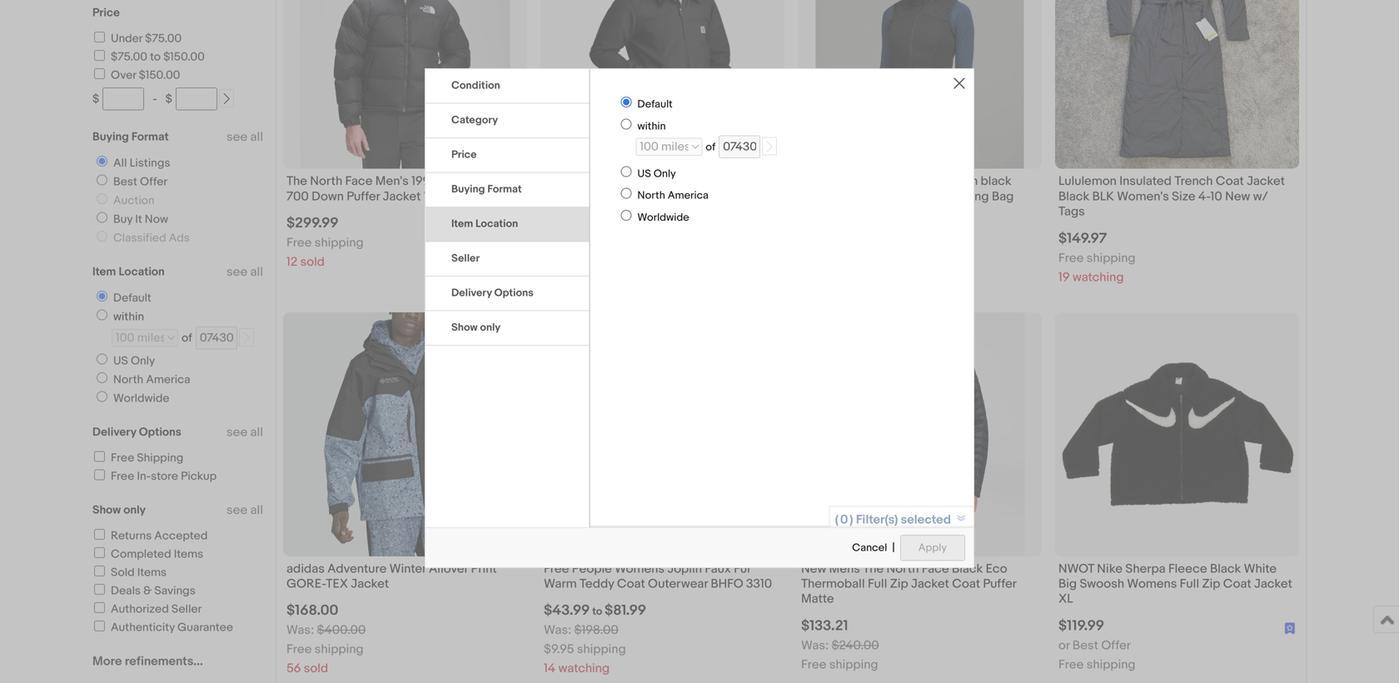 Task type: describe. For each thing, give the bounding box(es) containing it.
free inside or best offer free shipping
[[1059, 657, 1084, 672]]

jacket inside lululemon insulated trench coat jacket black blk women's size 4-10 new w/ tags
[[1247, 174, 1285, 189]]

winter inside adidas adventure winter allover print gore-tex jacket
[[390, 561, 426, 576]]

1 horizontal spatial show only
[[452, 321, 501, 334]]

or
[[1059, 638, 1070, 653]]

$ for maximum value text box
[[165, 92, 172, 106]]

carhartt men's duck detroit winter jacket nwt 2020
[[544, 174, 742, 204]]

insulated
[[1120, 174, 1172, 189]]

1 vertical spatial only
[[131, 354, 155, 368]]

us only for top us only option
[[638, 167, 676, 180]]

nwt inside the north face men's 1996 retro nuptse 700 down puffer jacket white black nwt
[[493, 189, 521, 204]]

joplin
[[668, 561, 702, 576]]

0 horizontal spatial 07430 text field
[[196, 327, 237, 350]]

lululemon down for it all vest in black nwt size 6/ lululemon shopping bag image
[[816, 0, 1024, 169]]

best offer
[[113, 175, 168, 189]]

the north face men's 1996 retro nuptse 700 down puffer jacket white black nwt link
[[287, 174, 524, 208]]

men's inside carhartt men's duck detroit winter jacket nwt 2020
[[595, 174, 628, 189]]

0 vertical spatial buying format
[[92, 130, 169, 144]]

was: inside $43.99 to $81.99 was: $198.00 $9.95 shipping 14 watching
[[544, 623, 572, 638]]

tags
[[1059, 204, 1085, 219]]

now
[[145, 212, 168, 227]]

Minimum Value text field
[[103, 87, 144, 110]]

Apply submit
[[900, 535, 966, 561]]

down inside lululemon down for it all vest in black nwt size 6/ lululemon shopping bag
[[863, 174, 895, 189]]

thermoball
[[801, 577, 865, 592]]

see all button for free shipping
[[227, 425, 263, 440]]

price inside dialog
[[452, 148, 477, 161]]

matte
[[801, 592, 834, 607]]

shipping inside or best offer free shipping
[[1087, 657, 1136, 672]]

the north face men's 1996 retro nuptse 700 down puffer jacket white black nwt image
[[300, 0, 510, 169]]

default for right default option
[[638, 98, 673, 111]]

free inside $149.97 free shipping 19 watching
[[1059, 251, 1084, 266]]

lululemon down for it all vest in black nwt size 6/ lululemon shopping bag
[[801, 174, 1014, 204]]

sold inside $168.00 was: $400.00 free shipping 56 sold
[[304, 661, 328, 676]]

lululemon insulated trench coat jacket black blk women's size 4-10 new w/ tags link
[[1059, 174, 1296, 224]]

tab list inside dialog
[[426, 69, 589, 346]]

deals & savings
[[111, 584, 196, 598]]

eco
[[986, 561, 1008, 576]]

nwot nike sherpa fleece black white big swoosh womens full zip coat jacket xl
[[1059, 561, 1293, 607]]

Under $75.00 checkbox
[[94, 32, 105, 42]]

$75.00 to $150.00
[[111, 50, 205, 64]]

coat inside lululemon insulated trench coat jacket black blk women's size 4-10 new w/ tags
[[1216, 174, 1245, 189]]

1 horizontal spatial delivery
[[452, 287, 492, 300]]

only inside tab list
[[480, 321, 501, 334]]

puffer inside the north face men's 1996 retro nuptse 700 down puffer jacket white black nwt
[[347, 189, 380, 204]]

shipping inside $149.97 free shipping 19 watching
[[1087, 251, 1136, 266]]

see all button for all listings
[[227, 130, 263, 145]]

all for buying format
[[250, 130, 263, 145]]

xl
[[1059, 592, 1074, 607]]

shopping
[[935, 189, 989, 204]]

shipping inside $133.21 was: $240.00 free shipping
[[830, 657, 879, 672]]

allover
[[429, 561, 468, 576]]

black inside the north face men's 1996 retro nuptse 700 down puffer jacket white black nwt
[[459, 189, 490, 204]]

1 vertical spatial only
[[123, 503, 146, 517]]

$ for minimum value "text box"
[[92, 92, 99, 106]]

0 horizontal spatial delivery options
[[92, 425, 182, 439]]

sherpa
[[1126, 561, 1166, 576]]

all for delivery options
[[250, 425, 263, 440]]

14
[[544, 661, 556, 676]]

adidas adventure winter allover print gore-tex jacket image
[[283, 312, 527, 556]]

1 vertical spatial show
[[92, 503, 121, 517]]

classified ads link
[[90, 231, 193, 245]]

gore-
[[287, 577, 326, 592]]

format inside tab list
[[488, 183, 522, 196]]

0 vertical spatial seller
[[452, 252, 480, 265]]

1 horizontal spatial default radio
[[621, 97, 632, 107]]

Deals & Savings checkbox
[[94, 584, 105, 595]]

$109.99
[[610, 215, 660, 232]]

free inside free people womens joplin faux fur warm teddy coat outerwear bhfo 3310
[[544, 561, 569, 576]]

19
[[1059, 270, 1070, 285]]

see for free shipping
[[227, 425, 248, 440]]

nwot
[[1059, 561, 1095, 576]]

[object undefined] image
[[1285, 623, 1296, 635]]

lululemon insulated trench coat jacket black blk women's size 4-10 new w/ tags
[[1059, 174, 1285, 219]]

$133.21
[[801, 617, 849, 635]]

0 vertical spatial $75.00
[[145, 32, 182, 46]]

black inside nwot nike sherpa fleece black white big swoosh womens full zip coat jacket xl
[[1211, 561, 1242, 576]]

nike
[[1098, 561, 1123, 576]]

adidas
[[287, 561, 325, 576]]

authenticity guarantee
[[111, 621, 233, 635]]

0 vertical spatial format
[[132, 130, 169, 144]]

tex
[[326, 577, 348, 592]]

america for north america option
[[668, 189, 709, 202]]

blk
[[1093, 189, 1115, 204]]

coat inside free people womens joplin faux fur warm teddy coat outerwear bhfo 3310
[[617, 577, 645, 592]]

10
[[1211, 189, 1223, 204]]

listings
[[130, 156, 170, 170]]

watching inside $43.99 to $81.99 was: $198.00 $9.95 shipping 14 watching
[[559, 661, 610, 676]]

1 horizontal spatial lululemon
[[874, 189, 932, 204]]

free inside $168.00 was: $400.00 free shipping 56 sold
[[287, 642, 312, 657]]

close image
[[954, 77, 966, 89]]

zip inside the new mens the north face black eco thermoball full zip jacket coat puffer matte
[[890, 577, 909, 592]]

0 horizontal spatial us
[[113, 354, 128, 368]]

$149.97
[[1059, 230, 1107, 247]]

free inside $299.99 free shipping 12 sold
[[287, 235, 312, 250]]

0 horizontal spatial item
[[92, 265, 116, 279]]

was: for $133.21
[[801, 638, 829, 653]]

free people womens joplin faux fur warm teddy coat outerwear bhfo 3310
[[544, 561, 772, 592]]

size inside lululemon insulated trench coat jacket black blk women's size 4-10 new w/ tags
[[1172, 189, 1196, 204]]

new mens the north face black eco thermoball full zip jacket coat puffer matte
[[801, 561, 1017, 607]]

Authorized Seller checkbox
[[94, 602, 105, 613]]

category
[[452, 114, 498, 127]]

0 vertical spatial us
[[638, 167, 651, 180]]

All Listings radio
[[97, 156, 107, 167]]

to for $81.99
[[593, 605, 603, 618]]

more refinements... button
[[92, 654, 203, 669]]

Classified Ads radio
[[97, 231, 107, 242]]

0 horizontal spatial of
[[182, 331, 192, 345]]

shipping inside the free shipping 145 sold
[[572, 235, 621, 250]]

black
[[981, 174, 1012, 189]]

nwot nike sherpa fleece black white big swoosh womens full zip coat jacket xl image
[[1056, 357, 1300, 512]]

items for sold items
[[137, 566, 167, 580]]

condition
[[452, 79, 500, 92]]

items for completed items
[[174, 547, 203, 562]]

Free In-store Pickup checkbox
[[94, 469, 105, 480]]

or best offer free shipping
[[1059, 638, 1136, 672]]

womens inside nwot nike sherpa fleece black white big swoosh womens full zip coat jacket xl
[[1128, 577, 1178, 592]]

in
[[968, 174, 978, 189]]

new mens the north face black eco thermoball full zip jacket coat puffer matte image
[[798, 312, 1042, 556]]

more
[[92, 654, 122, 669]]

women's
[[1117, 189, 1170, 204]]

[object undefined] image
[[1285, 621, 1296, 635]]

1 vertical spatial show only
[[92, 503, 146, 517]]

$43.99
[[544, 602, 590, 620]]

0 vertical spatial $150.00
[[163, 50, 205, 64]]

Sold Items checkbox
[[94, 566, 105, 577]]

free right free shipping 'checkbox'
[[111, 451, 134, 465]]

item inside tab list
[[452, 217, 473, 230]]

completed
[[111, 547, 171, 562]]

see all for all listings
[[227, 130, 263, 145]]

over $150.00 link
[[92, 68, 180, 82]]

3310
[[746, 577, 772, 592]]

free shipping
[[111, 451, 184, 465]]

-
[[153, 92, 157, 106]]

returns
[[111, 529, 152, 543]]

authorized
[[111, 602, 169, 617]]

adventure
[[328, 561, 387, 576]]

trench
[[1175, 174, 1214, 189]]

Over $150.00 checkbox
[[94, 68, 105, 79]]

nwt inside lululemon down for it all vest in black nwt size 6/ lululemon shopping bag
[[801, 189, 829, 204]]

Free Shipping checkbox
[[94, 451, 105, 462]]

authenticity
[[111, 621, 175, 635]]

the inside the north face men's 1996 retro nuptse 700 down puffer jacket white black nwt
[[287, 174, 307, 189]]

black inside the new mens the north face black eco thermoball full zip jacket coat puffer matte
[[952, 561, 983, 576]]

pickup
[[181, 469, 217, 484]]

zip inside nwot nike sherpa fleece black white big swoosh womens full zip coat jacket xl
[[1203, 577, 1221, 592]]

down inside the north face men's 1996 retro nuptse 700 down puffer jacket white black nwt
[[312, 189, 344, 204]]

all
[[113, 156, 127, 170]]

auction
[[113, 194, 155, 208]]

0 vertical spatial item location
[[452, 217, 518, 230]]

1 vertical spatial location
[[119, 265, 165, 279]]

$43.99 to $81.99 was: $198.00 $9.95 shipping 14 watching
[[544, 602, 647, 676]]

the north face men's 1996 retro nuptse 700 down puffer jacket white black nwt
[[287, 174, 521, 204]]

big
[[1059, 577, 1077, 592]]

winter inside carhartt men's duck detroit winter jacket nwt 2020
[[706, 174, 742, 189]]

1 horizontal spatial of
[[706, 141, 716, 154]]

over
[[111, 68, 136, 82]]

145
[[544, 255, 563, 270]]

store
[[151, 469, 178, 484]]

$299.99
[[287, 215, 339, 232]]

$133.21 was: $240.00 free shipping
[[801, 617, 879, 672]]

Best Offer radio
[[97, 175, 107, 185]]

fleece
[[1169, 561, 1208, 576]]

adidas adventure winter allover print gore-tex jacket link
[[287, 561, 524, 596]]

6/
[[858, 189, 871, 204]]

free left in-
[[111, 469, 134, 484]]

free shipping 145 sold
[[544, 235, 621, 270]]

best inside or best offer free shipping
[[1073, 638, 1099, 653]]

full inside the new mens the north face black eco thermoball full zip jacket coat puffer matte
[[868, 577, 888, 592]]

0 horizontal spatial seller
[[172, 602, 202, 617]]

$149.97 free shipping 19 watching
[[1059, 230, 1136, 285]]

full inside nwot nike sherpa fleece black white big swoosh womens full zip coat jacket xl
[[1180, 577, 1200, 592]]

$75.00 to $150.00 checkbox
[[94, 50, 105, 61]]

bag
[[992, 189, 1014, 204]]

bhfo
[[711, 577, 744, 592]]

new mens the north face black eco thermoball full zip jacket coat puffer matte link
[[801, 561, 1039, 611]]

north america for north america radio
[[113, 373, 190, 387]]

us only for bottommost us only option
[[113, 354, 155, 368]]

new inside the new mens the north face black eco thermoball full zip jacket coat puffer matte
[[801, 561, 827, 576]]

shipping inside $299.99 free shipping 12 sold
[[315, 235, 364, 250]]

$299.99 free shipping 12 sold
[[287, 215, 364, 270]]

accepted
[[154, 529, 208, 543]]

returns accepted link
[[92, 529, 208, 543]]

to for $150.00
[[150, 50, 161, 64]]

offer inside "link"
[[140, 175, 168, 189]]

carhartt
[[544, 174, 592, 189]]

default for bottommost default option
[[113, 291, 151, 305]]

under $75.00 link
[[92, 32, 182, 46]]

north america link
[[90, 372, 194, 387]]

Returns Accepted checkbox
[[94, 529, 105, 540]]

mens
[[829, 561, 861, 576]]

face inside the new mens the north face black eco thermoball full zip jacket coat puffer matte
[[922, 561, 949, 576]]

sold
[[111, 566, 135, 580]]



Task type: vqa. For each thing, say whether or not it's contained in the screenshot.
within related to the bottom within option
yes



Task type: locate. For each thing, give the bounding box(es) containing it.
1 vertical spatial america
[[146, 373, 190, 387]]

black inside lululemon insulated trench coat jacket black blk women's size 4-10 new w/ tags
[[1059, 189, 1090, 204]]

watching inside $149.97 free shipping 19 watching
[[1073, 270, 1124, 285]]

0 vertical spatial delivery options
[[452, 287, 534, 300]]

1 vertical spatial default
[[113, 291, 151, 305]]

jacket inside carhartt men's duck detroit winter jacket nwt 2020
[[544, 189, 582, 204]]

lululemon insulated trench coat jacket black blk women's size 4-10 new w/ tags image
[[1056, 0, 1300, 169]]

all for show only
[[250, 503, 263, 518]]

see all
[[227, 130, 263, 145], [227, 265, 263, 280], [227, 425, 263, 440], [227, 503, 263, 518]]

all listings
[[113, 156, 170, 170]]

2 see all button from the top
[[227, 265, 263, 280]]

worldwide for worldwide option
[[638, 211, 690, 224]]

in-
[[137, 469, 151, 484]]

0 horizontal spatial $
[[92, 92, 99, 106]]

the up 700
[[287, 174, 307, 189]]

within for within radio
[[113, 310, 144, 324]]

to
[[150, 50, 161, 64], [593, 605, 603, 618]]

1 see all button from the top
[[227, 130, 263, 145]]

north up $299.99 in the top of the page
[[310, 174, 343, 189]]

0 horizontal spatial format
[[132, 130, 169, 144]]

0 vertical spatial face
[[345, 174, 373, 189]]

free down or
[[1059, 657, 1084, 672]]

returns accepted
[[111, 529, 208, 543]]

see
[[227, 130, 248, 145], [227, 265, 248, 280], [227, 425, 248, 440], [227, 503, 248, 518]]

retro
[[440, 174, 471, 189]]

1 horizontal spatial was:
[[544, 623, 572, 638]]

all
[[250, 130, 263, 145], [926, 174, 939, 189], [250, 265, 263, 280], [250, 425, 263, 440], [250, 503, 263, 518]]

sold right 56
[[304, 661, 328, 676]]

1 horizontal spatial buying format
[[452, 183, 522, 196]]

north
[[310, 174, 343, 189], [638, 189, 666, 202], [113, 373, 143, 387], [887, 561, 919, 576]]

1 horizontal spatial item
[[452, 217, 473, 230]]

buying up all listings option
[[92, 130, 129, 144]]

nwt left north america option
[[585, 189, 612, 204]]

item location down nuptse
[[452, 217, 518, 230]]

1 vertical spatial the
[[863, 561, 884, 576]]

1 vertical spatial buying
[[452, 183, 485, 196]]

0 vertical spatial best
[[113, 175, 137, 189]]

Completed Items checkbox
[[94, 547, 105, 558]]

face inside the north face men's 1996 retro nuptse 700 down puffer jacket white black nwt
[[345, 174, 373, 189]]

full down cancel button
[[868, 577, 888, 592]]

1 zip from the left
[[890, 577, 909, 592]]

shipping down $240.00
[[830, 657, 879, 672]]

winter right detroit
[[706, 174, 742, 189]]

puffer up $299.99 free shipping 12 sold
[[347, 189, 380, 204]]

1 horizontal spatial face
[[922, 561, 949, 576]]

jacket inside the north face men's 1996 retro nuptse 700 down puffer jacket white black nwt
[[383, 189, 421, 204]]

north down duck
[[638, 189, 666, 202]]

2 size from the left
[[1172, 189, 1196, 204]]

us up north america 'link'
[[113, 354, 128, 368]]

1 vertical spatial puffer
[[983, 577, 1017, 592]]

new up thermoball
[[801, 561, 827, 576]]

0 horizontal spatial within
[[113, 310, 144, 324]]

zip down apply submit
[[890, 577, 909, 592]]

1 vertical spatial item location
[[92, 265, 165, 279]]

2 nwt from the left
[[585, 189, 612, 204]]

0 vertical spatial show
[[452, 321, 478, 334]]

$150.00
[[163, 50, 205, 64], [139, 68, 180, 82]]

0 vertical spatial buying
[[92, 130, 129, 144]]

nwt left 6/
[[801, 189, 829, 204]]

sold items
[[111, 566, 167, 580]]

Worldwide radio
[[97, 391, 107, 402]]

us only radio up north america radio
[[97, 354, 107, 365]]

price
[[92, 6, 120, 20], [452, 148, 477, 161]]

north america for north america option
[[638, 189, 709, 202]]

0 horizontal spatial price
[[92, 6, 120, 20]]

buying format right 1996
[[452, 183, 522, 196]]

over $150.00
[[111, 68, 180, 82]]

Default radio
[[621, 97, 632, 107], [97, 291, 107, 302]]

puffer inside the new mens the north face black eco thermoball full zip jacket coat puffer matte
[[983, 577, 1017, 592]]

see all for default
[[227, 265, 263, 280]]

jacket down 1996
[[383, 189, 421, 204]]

lululemon down the for
[[874, 189, 932, 204]]

under
[[111, 32, 142, 46]]

womens down sherpa
[[1128, 577, 1178, 592]]

default inside dialog
[[638, 98, 673, 111]]

delivery options
[[452, 287, 534, 300], [92, 425, 182, 439]]

north america down detroit
[[638, 189, 709, 202]]

1 vertical spatial default radio
[[97, 291, 107, 302]]

0 horizontal spatial men's
[[376, 174, 409, 189]]

free up 56
[[287, 642, 312, 657]]

1 vertical spatial us only radio
[[97, 354, 107, 365]]

location up default link
[[119, 265, 165, 279]]

north america inside dialog
[[638, 189, 709, 202]]

jacket up [object undefined] icon
[[1255, 577, 1293, 592]]

shipping down "$149.97"
[[1087, 251, 1136, 266]]

to up $198.00 on the bottom left
[[593, 605, 603, 618]]

1 horizontal spatial new
[[1226, 189, 1251, 204]]

options
[[494, 287, 534, 300], [139, 425, 182, 439]]

worldwide
[[638, 211, 690, 224], [113, 392, 170, 406]]

go image
[[241, 332, 252, 344]]

lululemon up 6/
[[801, 174, 860, 189]]

new inside lululemon insulated trench coat jacket black blk women's size 4-10 new w/ tags
[[1226, 189, 1251, 204]]

2 $ from the left
[[165, 92, 172, 106]]

within radio
[[621, 119, 632, 129]]

down up 6/
[[863, 174, 895, 189]]

$198.00
[[575, 623, 619, 638]]

price up the retro
[[452, 148, 477, 161]]

classified
[[113, 231, 166, 245]]

0 vertical spatial location
[[476, 217, 518, 230]]

all for item location
[[250, 265, 263, 280]]

0 vertical spatial only
[[654, 167, 676, 180]]

shipping
[[137, 451, 184, 465]]

1 vertical spatial buying format
[[452, 183, 522, 196]]

0 horizontal spatial winter
[[390, 561, 426, 576]]

default radio up within radio
[[97, 291, 107, 302]]

buying right 1996
[[452, 183, 485, 196]]

1 horizontal spatial location
[[476, 217, 518, 230]]

4 see all from the top
[[227, 503, 263, 518]]

best down $119.99
[[1073, 638, 1099, 653]]

$400.00
[[317, 623, 366, 638]]

Buy It Now radio
[[97, 212, 107, 223]]

us up 2020
[[638, 167, 651, 180]]

us only inside dialog
[[638, 167, 676, 180]]

Worldwide radio
[[621, 210, 632, 221]]

north up worldwide link
[[113, 373, 143, 387]]

white inside the north face men's 1996 retro nuptse 700 down puffer jacket white black nwt
[[424, 189, 457, 204]]

0 vertical spatial price
[[92, 6, 120, 20]]

1 horizontal spatial within
[[638, 120, 666, 133]]

coat inside the new mens the north face black eco thermoball full zip jacket coat puffer matte
[[952, 577, 981, 592]]

north inside the new mens the north face black eco thermoball full zip jacket coat puffer matte
[[887, 561, 919, 576]]

1 size from the left
[[831, 189, 855, 204]]

tab list containing condition
[[426, 69, 589, 346]]

1 horizontal spatial womens
[[1128, 577, 1178, 592]]

jacket inside nwot nike sherpa fleece black white big swoosh womens full zip coat jacket xl
[[1255, 577, 1293, 592]]

tab list
[[426, 69, 589, 346]]

$75.00 down under at top left
[[111, 50, 147, 64]]

worldwide down carhartt men's duck detroit winter jacket nwt 2020 link
[[638, 211, 690, 224]]

free up the 12
[[287, 235, 312, 250]]

1 vertical spatial of
[[182, 331, 192, 345]]

0 vertical spatial puffer
[[347, 189, 380, 204]]

us only radio up north america option
[[621, 166, 632, 177]]

warm
[[544, 577, 577, 592]]

1 horizontal spatial default
[[638, 98, 673, 111]]

0 horizontal spatial show
[[92, 503, 121, 517]]

best offer link
[[90, 175, 171, 189]]

worldwide inside dialog
[[638, 211, 690, 224]]

size inside lululemon down for it all vest in black nwt size 6/ lululemon shopping bag
[[831, 189, 855, 204]]

offer down $119.99
[[1102, 638, 1131, 653]]

1 vertical spatial $75.00
[[111, 50, 147, 64]]

north inside the north face men's 1996 retro nuptse 700 down puffer jacket white black nwt
[[310, 174, 343, 189]]

2 zip from the left
[[1203, 577, 1221, 592]]

jacket inside adidas adventure winter allover print gore-tex jacket
[[351, 577, 389, 592]]

1 see from the top
[[227, 130, 248, 145]]

new right the 10
[[1226, 189, 1251, 204]]

full down fleece
[[1180, 577, 1200, 592]]

1 full from the left
[[868, 577, 888, 592]]

location down nuptse
[[476, 217, 518, 230]]

completed items
[[111, 547, 203, 562]]

free inside the free shipping 145 sold
[[544, 235, 569, 250]]

1 vertical spatial to
[[593, 605, 603, 618]]

deals
[[111, 584, 141, 598]]

offer down "listings" on the top left
[[140, 175, 168, 189]]

1 see all from the top
[[227, 130, 263, 145]]

3 see all from the top
[[227, 425, 263, 440]]

all inside lululemon down for it all vest in black nwt size 6/ lululemon shopping bag
[[926, 174, 939, 189]]

item location up default link
[[92, 265, 165, 279]]

free in-store pickup
[[111, 469, 217, 484]]

North America radio
[[621, 188, 632, 199]]

Authenticity Guarantee checkbox
[[94, 621, 105, 632]]

sold right 145
[[566, 255, 590, 270]]

1 horizontal spatial zip
[[1203, 577, 1221, 592]]

america
[[668, 189, 709, 202], [146, 373, 190, 387]]

0 vertical spatial item
[[452, 217, 473, 230]]

0 horizontal spatial offer
[[140, 175, 168, 189]]

carhartt men's duck detroit winter jacket nwt 2020 link
[[544, 174, 781, 208]]

nwt inside carhartt men's duck detroit winter jacket nwt 2020
[[585, 189, 612, 204]]

america inside 'link'
[[146, 373, 190, 387]]

item location
[[452, 217, 518, 230], [92, 265, 165, 279]]

best inside "link"
[[113, 175, 137, 189]]

jacket up w/
[[1247, 174, 1285, 189]]

men's left 1996
[[376, 174, 409, 189]]

4 see all button from the top
[[227, 503, 263, 518]]

the inside the new mens the north face black eco thermoball full zip jacket coat puffer matte
[[863, 561, 884, 576]]

savings
[[154, 584, 196, 598]]

shipping down $299.99 in the top of the page
[[315, 235, 364, 250]]

was: for $168.00
[[287, 623, 314, 638]]

ads
[[169, 231, 190, 245]]

black up tags
[[1059, 189, 1090, 204]]

us only up 2020
[[638, 167, 676, 180]]

lululemon for lululemon insulated trench coat jacket black blk women's size 4-10 new w/ tags
[[1059, 174, 1117, 189]]

0 vertical spatial offer
[[140, 175, 168, 189]]

teddy
[[580, 577, 614, 592]]

womens
[[615, 561, 665, 576], [1128, 577, 1178, 592]]

items up deals & savings
[[137, 566, 167, 580]]

show
[[452, 321, 478, 334], [92, 503, 121, 517]]

worldwide inside worldwide link
[[113, 392, 170, 406]]

0 vertical spatial us only
[[638, 167, 676, 180]]

56
[[287, 661, 301, 676]]

watching down $9.95
[[559, 661, 610, 676]]

0 horizontal spatial lululemon
[[801, 174, 860, 189]]

item down the retro
[[452, 217, 473, 230]]

free people womens joplin faux fur warm teddy coat outerwear bhfo 3310 image
[[541, 312, 785, 556]]

cancel button
[[852, 534, 888, 562]]

700
[[287, 189, 309, 204]]

US Only radio
[[621, 166, 632, 177], [97, 354, 107, 365]]

$150.00 down under $75.00
[[163, 50, 205, 64]]

america inside dialog
[[668, 189, 709, 202]]

it
[[135, 212, 142, 227]]

of left go icon
[[182, 331, 192, 345]]

1 horizontal spatial show
[[452, 321, 478, 334]]

free inside $133.21 was: $240.00 free shipping
[[801, 657, 827, 672]]

1 vertical spatial new
[[801, 561, 827, 576]]

white down the retro
[[424, 189, 457, 204]]

seller down the retro
[[452, 252, 480, 265]]

1 vertical spatial seller
[[172, 602, 202, 617]]

see all button for default
[[227, 265, 263, 280]]

sold items link
[[92, 566, 167, 580]]

see for returns accepted
[[227, 503, 248, 518]]

faux
[[705, 561, 731, 576]]

1 horizontal spatial offer
[[1102, 638, 1131, 653]]

of
[[706, 141, 716, 154], [182, 331, 192, 345]]

1 horizontal spatial items
[[174, 547, 203, 562]]

face left 1996
[[345, 174, 373, 189]]

see for default
[[227, 265, 248, 280]]

within down default link
[[113, 310, 144, 324]]

0 horizontal spatial face
[[345, 174, 373, 189]]

was:
[[287, 623, 314, 638], [544, 623, 572, 638], [801, 638, 829, 653]]

north america inside 'link'
[[113, 373, 190, 387]]

cancel
[[853, 541, 888, 554]]

0 horizontal spatial puffer
[[347, 189, 380, 204]]

1 horizontal spatial seller
[[452, 252, 480, 265]]

Auction radio
[[97, 193, 107, 204]]

1 horizontal spatial america
[[668, 189, 709, 202]]

was: down $133.21
[[801, 638, 829, 653]]

1 $ from the left
[[92, 92, 99, 106]]

the down cancel
[[863, 561, 884, 576]]

worldwide for worldwide radio
[[113, 392, 170, 406]]

america for north america radio
[[146, 373, 190, 387]]

white inside nwot nike sherpa fleece black white big swoosh womens full zip coat jacket xl
[[1244, 561, 1277, 576]]

format up "listings" on the top left
[[132, 130, 169, 144]]

submit price range image
[[221, 93, 232, 105]]

buying inside tab list
[[452, 183, 485, 196]]

face down apply submit
[[922, 561, 949, 576]]

men's
[[376, 174, 409, 189], [595, 174, 628, 189]]

$9.95
[[544, 642, 574, 657]]

black left eco
[[952, 561, 983, 576]]

$150.00 down $75.00 to $150.00
[[139, 68, 180, 82]]

see for all listings
[[227, 130, 248, 145]]

0 vertical spatial us only radio
[[621, 166, 632, 177]]

0 vertical spatial to
[[150, 50, 161, 64]]

shipping down $198.00 on the bottom left
[[577, 642, 626, 657]]

only inside dialog
[[654, 167, 676, 180]]

black down nuptse
[[459, 189, 490, 204]]

puffer down eco
[[983, 577, 1017, 592]]

to inside $43.99 to $81.99 was: $198.00 $9.95 shipping 14 watching
[[593, 605, 603, 618]]

free down $133.21
[[801, 657, 827, 672]]

12
[[287, 255, 298, 270]]

0 horizontal spatial show only
[[92, 503, 146, 517]]

see all button
[[227, 130, 263, 145], [227, 265, 263, 280], [227, 425, 263, 440], [227, 503, 263, 518]]

items
[[174, 547, 203, 562], [137, 566, 167, 580]]

free in-store pickup link
[[92, 469, 217, 484]]

default down 'classified'
[[113, 291, 151, 305]]

best up auction link
[[113, 175, 137, 189]]

sold inside $299.99 free shipping 12 sold
[[300, 255, 325, 270]]

free up 145
[[544, 235, 569, 250]]

within for within option
[[638, 120, 666, 133]]

shipping inside $43.99 to $81.99 was: $198.00 $9.95 shipping 14 watching
[[577, 642, 626, 657]]

north inside dialog
[[638, 189, 666, 202]]

default radio up within option
[[621, 97, 632, 107]]

men's inside the north face men's 1996 retro nuptse 700 down puffer jacket white black nwt
[[376, 174, 409, 189]]

dialog containing condition
[[0, 0, 1400, 683]]

classified ads
[[113, 231, 190, 245]]

0 vertical spatial white
[[424, 189, 457, 204]]

1 nwt from the left
[[493, 189, 521, 204]]

1 vertical spatial items
[[137, 566, 167, 580]]

0 horizontal spatial us only
[[113, 354, 155, 368]]

0 horizontal spatial delivery
[[92, 425, 136, 439]]

men's up 2020
[[595, 174, 628, 189]]

shipping inside $168.00 was: $400.00 free shipping 56 sold
[[315, 642, 364, 657]]

carhartt men's duck detroit winter jacket nwt 2020 image
[[574, 0, 751, 169]]

within radio
[[97, 310, 107, 320]]

2020
[[615, 189, 645, 204]]

womens inside free people womens joplin faux fur warm teddy coat outerwear bhfo 3310
[[615, 561, 665, 576]]

1 horizontal spatial size
[[1172, 189, 1196, 204]]

1 horizontal spatial only
[[654, 167, 676, 180]]

0 horizontal spatial north america
[[113, 373, 190, 387]]

to down under $75.00
[[150, 50, 161, 64]]

0 horizontal spatial size
[[831, 189, 855, 204]]

1 horizontal spatial north america
[[638, 189, 709, 202]]

us only inside us only link
[[113, 354, 155, 368]]

$ right -
[[165, 92, 172, 106]]

North America radio
[[97, 372, 107, 383]]

sold inside the free shipping 145 sold
[[566, 255, 590, 270]]

1 vertical spatial face
[[922, 561, 949, 576]]

$75.00 to $150.00 link
[[92, 50, 205, 64]]

0 horizontal spatial options
[[139, 425, 182, 439]]

$75.00 up $75.00 to $150.00
[[145, 32, 182, 46]]

1 vertical spatial options
[[139, 425, 182, 439]]

buying format inside dialog
[[452, 183, 522, 196]]

Maximum Value text field
[[176, 87, 217, 110]]

1 vertical spatial us only
[[113, 354, 155, 368]]

see all for free shipping
[[227, 425, 263, 440]]

0 vertical spatial only
[[480, 321, 501, 334]]

fur
[[734, 561, 751, 576]]

swoosh
[[1080, 577, 1125, 592]]

sold right the 12
[[300, 255, 325, 270]]

0 horizontal spatial default radio
[[97, 291, 107, 302]]

buying format
[[92, 130, 169, 144], [452, 183, 522, 196]]

jacket down carhartt
[[544, 189, 582, 204]]

1996
[[412, 174, 437, 189]]

1 vertical spatial delivery
[[92, 425, 136, 439]]

3 see all button from the top
[[227, 425, 263, 440]]

1 vertical spatial item
[[92, 265, 116, 279]]

format right the retro
[[488, 183, 522, 196]]

us only up north america 'link'
[[113, 354, 155, 368]]

it
[[915, 174, 923, 189]]

lululemon inside lululemon insulated trench coat jacket black blk women's size 4-10 new w/ tags
[[1059, 174, 1117, 189]]

shipping
[[315, 235, 364, 250], [572, 235, 621, 250], [1087, 251, 1136, 266], [315, 642, 364, 657], [577, 642, 626, 657], [830, 657, 879, 672], [1087, 657, 1136, 672]]

size down trench
[[1172, 189, 1196, 204]]

offer inside or best offer free shipping
[[1102, 638, 1131, 653]]

3 see from the top
[[227, 425, 248, 440]]

2 men's from the left
[[595, 174, 628, 189]]

0 vertical spatial winter
[[706, 174, 742, 189]]

0 horizontal spatial full
[[868, 577, 888, 592]]

0 horizontal spatial item location
[[92, 265, 165, 279]]

down right 700
[[312, 189, 344, 204]]

within right within option
[[638, 120, 666, 133]]

print
[[471, 561, 497, 576]]

1 vertical spatial $150.00
[[139, 68, 180, 82]]

2 see from the top
[[227, 265, 248, 280]]

see all button for returns accepted
[[227, 503, 263, 518]]

shipping down $108.99 at the left
[[572, 235, 621, 250]]

items down accepted
[[174, 547, 203, 562]]

07430 text field inside dialog
[[719, 135, 761, 158]]

white right fleece
[[1244, 561, 1277, 576]]

0 horizontal spatial the
[[287, 174, 307, 189]]

coat inside nwot nike sherpa fleece black white big swoosh womens full zip coat jacket xl
[[1224, 577, 1252, 592]]

was: inside $133.21 was: $240.00 free shipping
[[801, 638, 829, 653]]

authorized seller link
[[92, 602, 202, 617]]

1 men's from the left
[[376, 174, 409, 189]]

1 vertical spatial delivery options
[[92, 425, 182, 439]]

delivery options inside dialog
[[452, 287, 534, 300]]

seller
[[452, 252, 480, 265], [172, 602, 202, 617]]

1 vertical spatial north america
[[113, 373, 190, 387]]

womens up outerwear
[[615, 561, 665, 576]]

3 nwt from the left
[[801, 189, 829, 204]]

jacket inside the new mens the north face black eco thermoball full zip jacket coat puffer matte
[[912, 577, 950, 592]]

1 horizontal spatial to
[[593, 605, 603, 618]]

07430 text field
[[719, 135, 761, 158], [196, 327, 237, 350]]

shipping down $119.99
[[1087, 657, 1136, 672]]

shipping down $400.00
[[315, 642, 364, 657]]

0 vertical spatial worldwide
[[638, 211, 690, 224]]

see all for returns accepted
[[227, 503, 263, 518]]

2 full from the left
[[1180, 577, 1200, 592]]

0 horizontal spatial down
[[312, 189, 344, 204]]

0 horizontal spatial items
[[137, 566, 167, 580]]

0 horizontal spatial only
[[123, 503, 146, 517]]

was: inside $168.00 was: $400.00 free shipping 56 sold
[[287, 623, 314, 638]]

1 horizontal spatial item location
[[452, 217, 518, 230]]

vest
[[941, 174, 966, 189]]

watching
[[1073, 270, 1124, 285], [559, 661, 610, 676]]

price up under $75.00 'option' at the top left of the page
[[92, 6, 120, 20]]

north america up worldwide link
[[113, 373, 190, 387]]

worldwide down north america 'link'
[[113, 392, 170, 406]]

4 see from the top
[[227, 503, 248, 518]]

free up warm
[[544, 561, 569, 576]]

1 vertical spatial within
[[113, 310, 144, 324]]

w/
[[1254, 189, 1269, 204]]

2 horizontal spatial nwt
[[801, 189, 829, 204]]

was: up $9.95
[[544, 623, 572, 638]]

2 see all from the top
[[227, 265, 263, 280]]

north inside 'link'
[[113, 373, 143, 387]]

nwot nike sherpa fleece black white big swoosh womens full zip coat jacket xl link
[[1059, 561, 1296, 611]]

buy
[[113, 212, 133, 227]]

lululemon up the blk
[[1059, 174, 1117, 189]]

deals & savings link
[[92, 584, 196, 598]]

1 vertical spatial best
[[1073, 638, 1099, 653]]

options inside dialog
[[494, 287, 534, 300]]

outerwear
[[648, 577, 708, 592]]

north down apply submit
[[887, 561, 919, 576]]

lululemon for lululemon down for it all vest in black nwt size 6/ lululemon shopping bag
[[801, 174, 860, 189]]

dialog
[[0, 0, 1400, 683]]

free people womens joplin faux fur warm teddy coat outerwear bhfo 3310 link
[[544, 561, 781, 596]]



